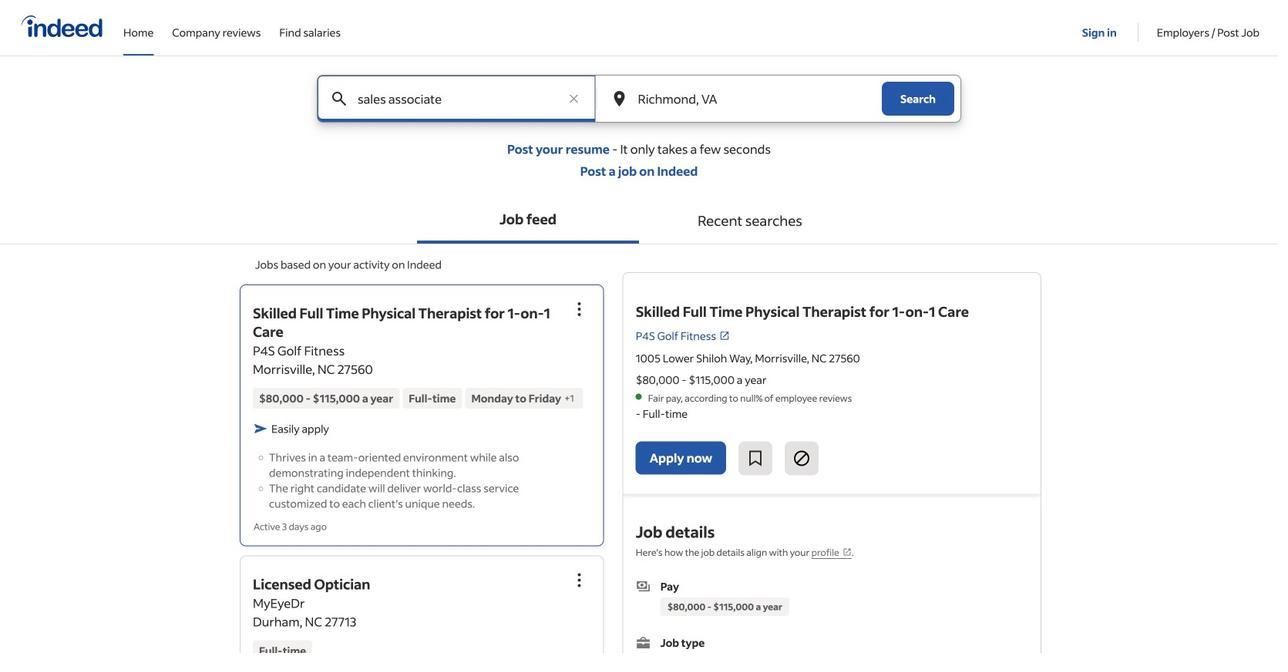 Task type: describe. For each thing, give the bounding box(es) containing it.
search: Job title, keywords, or company text field
[[355, 76, 559, 122]]

Edit location text field
[[635, 76, 852, 122]]

job preferences (opens in a new window) image
[[843, 548, 852, 557]]

p4s golf fitness (opens in a new tab) image
[[720, 330, 730, 341]]

clear what input image
[[567, 91, 582, 106]]



Task type: vqa. For each thing, say whether or not it's contained in the screenshot.
bottommost Were
no



Task type: locate. For each thing, give the bounding box(es) containing it.
main content
[[0, 75, 1279, 653]]

tab list
[[0, 197, 1279, 245]]

None search field
[[305, 75, 974, 141]]

save this job image
[[747, 449, 765, 468]]

not interested image
[[793, 449, 812, 468]]

job actions for licensed optician is collapsed image
[[571, 571, 589, 590]]

job actions for skilled full time physical therapist for 1-on-1 care is collapsed image
[[571, 300, 589, 319]]



